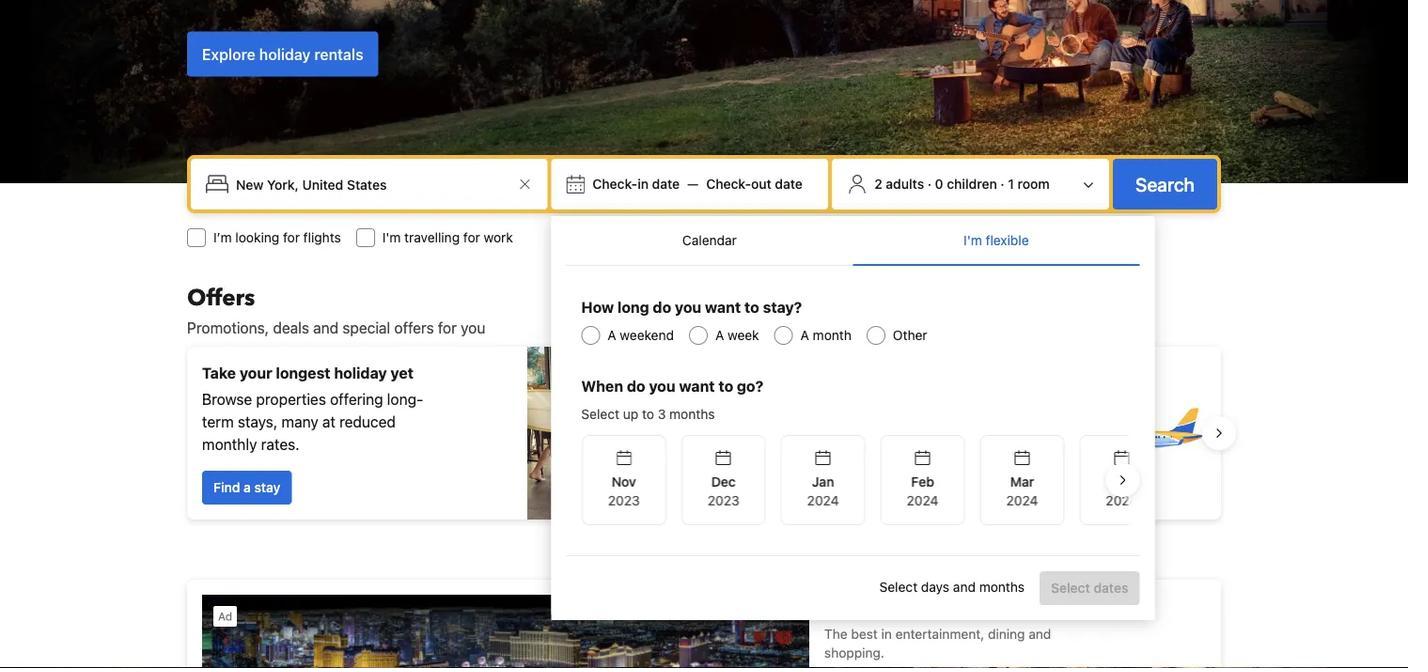 Task type: describe. For each thing, give the bounding box(es) containing it.
a
[[244, 480, 251, 496]]

a week
[[716, 328, 759, 343]]

stay?
[[763, 299, 802, 316]]

many
[[282, 413, 318, 431]]

1 check- from the left
[[593, 176, 638, 192]]

special
[[343, 319, 390, 337]]

for inside region
[[785, 469, 803, 484]]

holiday inside fly away to your dream holiday get inspired, compare and book flights with more flexibility
[[898, 376, 951, 394]]

2 adults · 0 children · 1 room
[[875, 176, 1050, 192]]

fly
[[727, 376, 748, 394]]

monthly
[[202, 436, 257, 454]]

—
[[688, 176, 699, 192]]

0 vertical spatial want
[[705, 299, 741, 316]]

check-in date — check-out date
[[593, 176, 803, 192]]

1 · from the left
[[928, 176, 932, 192]]

long
[[618, 299, 649, 316]]

book
[[911, 402, 945, 420]]

long-
[[387, 391, 423, 409]]

browse
[[202, 391, 252, 409]]

take
[[202, 364, 236, 382]]

you inside the offers promotions, deals and special offers for you
[[461, 319, 486, 337]]

apr
[[1111, 474, 1133, 490]]

fly away to your dream holiday get inspired, compare and book flights with more flexibility
[[727, 376, 1023, 442]]

1
[[1008, 176, 1015, 192]]

region containing nov 2023
[[566, 428, 1164, 533]]

i'm looking for flights
[[213, 230, 341, 245]]

a month
[[801, 328, 852, 343]]

2 vertical spatial you
[[649, 378, 676, 395]]

offers
[[394, 319, 434, 337]]

select for select dates
[[1051, 581, 1091, 596]]

calendar button
[[566, 216, 853, 265]]

in
[[638, 176, 649, 192]]

1 vertical spatial months
[[980, 579, 1025, 595]]

2 check- from the left
[[706, 176, 751, 192]]

2024 for feb
[[907, 493, 939, 509]]

select days and months
[[880, 579, 1025, 595]]

looking
[[235, 230, 279, 245]]

i'm for i'm flexible
[[964, 233, 982, 248]]

how long do you want to stay?
[[581, 299, 802, 316]]

to inside fly away to your dream holiday get inspired, compare and book flights with more flexibility
[[793, 376, 808, 394]]

your inside fly away to your dream holiday get inspired, compare and book flights with more flexibility
[[812, 376, 844, 394]]

other
[[893, 328, 928, 343]]

search button
[[1113, 159, 1218, 210]]

month
[[813, 328, 852, 343]]

out
[[751, 176, 772, 192]]

to left 3
[[642, 407, 654, 422]]

1 horizontal spatial do
[[653, 299, 672, 316]]

stays,
[[238, 413, 278, 431]]

i'm flexible
[[964, 233, 1029, 248]]

with
[[995, 402, 1023, 420]]

mar
[[1010, 474, 1034, 490]]

feb
[[911, 474, 934, 490]]

longest
[[276, 364, 331, 382]]

work
[[484, 230, 513, 245]]

search for flights link
[[727, 460, 856, 494]]

your inside "take your longest holiday yet browse properties offering long- term stays, many at reduced monthly rates."
[[240, 364, 272, 382]]

days
[[922, 579, 950, 595]]

holiday inside "take your longest holiday yet browse properties offering long- term stays, many at reduced monthly rates."
[[334, 364, 387, 382]]

travelling
[[405, 230, 460, 245]]

nov 2023
[[608, 474, 640, 509]]

2 adults · 0 children · 1 room button
[[840, 166, 1102, 202]]

explore
[[202, 45, 256, 63]]

more
[[727, 425, 762, 442]]

a weekend
[[608, 328, 674, 343]]

0 horizontal spatial do
[[627, 378, 646, 395]]

when do you want to go?
[[581, 378, 764, 395]]

flights inside fly away to your dream holiday get inspired, compare and book flights with more flexibility
[[949, 402, 991, 420]]

take your longest holiday yet image
[[528, 347, 697, 520]]

2
[[875, 176, 883, 192]]

offers
[[187, 283, 255, 314]]

jan 2024
[[807, 474, 839, 509]]

compare
[[818, 402, 878, 420]]

week
[[728, 328, 759, 343]]

0 vertical spatial you
[[675, 299, 702, 316]]

0
[[935, 176, 944, 192]]

feb 2024
[[907, 474, 939, 509]]

Where are you going? field
[[229, 167, 514, 201]]

explore holiday rentals
[[202, 45, 364, 63]]

search for flights
[[738, 469, 845, 484]]

at
[[322, 413, 336, 431]]

offers promotions, deals and special offers for you
[[187, 283, 486, 337]]

children
[[947, 176, 997, 192]]

how
[[581, 299, 614, 316]]

a for a month
[[801, 328, 810, 343]]

fly away to your dream holiday image
[[1075, 368, 1207, 499]]

2024 for mar
[[1006, 493, 1038, 509]]

2 date from the left
[[775, 176, 803, 192]]

adults
[[886, 176, 924, 192]]

0 horizontal spatial months
[[670, 407, 715, 422]]

2 · from the left
[[1001, 176, 1005, 192]]

a for a week
[[716, 328, 724, 343]]

rates.
[[261, 436, 300, 454]]

check-out date button
[[699, 167, 811, 201]]

jan
[[812, 474, 834, 490]]

1 vertical spatial want
[[679, 378, 715, 395]]

and inside fly away to your dream holiday get inspired, compare and book flights with more flexibility
[[882, 402, 907, 420]]

3
[[658, 407, 666, 422]]

up
[[623, 407, 639, 422]]

i'm travelling for work
[[383, 230, 513, 245]]



Task type: vqa. For each thing, say whether or not it's contained in the screenshot.


Task type: locate. For each thing, give the bounding box(es) containing it.
and left book
[[882, 402, 907, 420]]

·
[[928, 176, 932, 192], [1001, 176, 1005, 192]]

a for a weekend
[[608, 328, 617, 343]]

explore holiday rentals link
[[187, 32, 379, 77]]

flights left the with
[[949, 402, 991, 420]]

3 a from the left
[[801, 328, 810, 343]]

0 horizontal spatial holiday
[[259, 45, 311, 63]]

tab list containing calendar
[[566, 216, 1140, 267]]

months right days
[[980, 579, 1025, 595]]

0 horizontal spatial ·
[[928, 176, 932, 192]]

1 horizontal spatial date
[[775, 176, 803, 192]]

2 horizontal spatial flights
[[949, 402, 991, 420]]

want
[[705, 299, 741, 316], [679, 378, 715, 395]]

for
[[283, 230, 300, 245], [463, 230, 480, 245], [438, 319, 457, 337], [785, 469, 803, 484]]

select down the when
[[581, 407, 620, 422]]

dates
[[1094, 581, 1129, 596]]

1 horizontal spatial i'm
[[964, 233, 982, 248]]

flights down 'flexibility'
[[806, 469, 845, 484]]

to right away
[[793, 376, 808, 394]]

2023 for nov
[[608, 493, 640, 509]]

search
[[1136, 173, 1195, 195], [738, 469, 782, 484]]

0 horizontal spatial i'm
[[383, 230, 401, 245]]

get
[[727, 402, 751, 420]]

and right days
[[953, 579, 976, 595]]

i'm
[[383, 230, 401, 245], [964, 233, 982, 248]]

i'm left flexible
[[964, 233, 982, 248]]

1 a from the left
[[608, 328, 617, 343]]

months right 3
[[670, 407, 715, 422]]

check-in date button
[[585, 167, 688, 201]]

for inside the offers promotions, deals and special offers for you
[[438, 319, 457, 337]]

deals
[[273, 319, 309, 337]]

your up compare at the right
[[812, 376, 844, 394]]

0 horizontal spatial a
[[608, 328, 617, 343]]

search for search
[[1136, 173, 1195, 195]]

1 vertical spatial flights
[[949, 402, 991, 420]]

you up 3
[[649, 378, 676, 395]]

you right long
[[675, 299, 702, 316]]

offering
[[330, 391, 383, 409]]

0 vertical spatial flights
[[303, 230, 341, 245]]

1 horizontal spatial a
[[716, 328, 724, 343]]

2 vertical spatial and
[[953, 579, 976, 595]]

1 horizontal spatial check-
[[706, 176, 751, 192]]

0 horizontal spatial 2023
[[608, 493, 640, 509]]

· left "1"
[[1001, 176, 1005, 192]]

holiday up "offering"
[[334, 364, 387, 382]]

1 2024 from the left
[[807, 493, 839, 509]]

2 horizontal spatial a
[[801, 328, 810, 343]]

1 vertical spatial you
[[461, 319, 486, 337]]

select for select up to 3 months
[[581, 407, 620, 422]]

select dates
[[1051, 581, 1129, 596]]

do up up
[[627, 378, 646, 395]]

and
[[313, 319, 339, 337], [882, 402, 907, 420], [953, 579, 976, 595]]

region containing take your longest holiday yet
[[172, 339, 1237, 528]]

i'm inside button
[[964, 233, 982, 248]]

0 horizontal spatial flights
[[303, 230, 341, 245]]

1 date from the left
[[652, 176, 680, 192]]

1 vertical spatial do
[[627, 378, 646, 395]]

· left the 0
[[928, 176, 932, 192]]

take your longest holiday yet browse properties offering long- term stays, many at reduced monthly rates.
[[202, 364, 423, 454]]

and inside the offers promotions, deals and special offers for you
[[313, 319, 339, 337]]

2 horizontal spatial holiday
[[898, 376, 951, 394]]

properties
[[256, 391, 326, 409]]

1 horizontal spatial holiday
[[334, 364, 387, 382]]

rentals
[[314, 45, 364, 63]]

search for search for flights
[[738, 469, 782, 484]]

to left go?
[[719, 378, 734, 395]]

want up a week
[[705, 299, 741, 316]]

apr 2024
[[1106, 474, 1138, 509]]

2 2023 from the left
[[707, 493, 739, 509]]

1 vertical spatial search
[[738, 469, 782, 484]]

for left "work"
[[463, 230, 480, 245]]

0 horizontal spatial and
[[313, 319, 339, 337]]

flights right looking
[[303, 230, 341, 245]]

0 horizontal spatial date
[[652, 176, 680, 192]]

find
[[213, 480, 240, 496]]

0 vertical spatial and
[[313, 319, 339, 337]]

2 horizontal spatial and
[[953, 579, 976, 595]]

0 horizontal spatial check-
[[593, 176, 638, 192]]

i'm flexible button
[[853, 216, 1140, 265]]

tab list
[[566, 216, 1140, 267]]

calendar
[[683, 233, 737, 248]]

select left dates
[[1051, 581, 1091, 596]]

find a stay
[[213, 480, 280, 496]]

to up week
[[745, 299, 760, 316]]

find a stay link
[[202, 471, 292, 505]]

3 2024 from the left
[[1006, 493, 1038, 509]]

1 2023 from the left
[[608, 493, 640, 509]]

i'm
[[213, 230, 232, 245]]

select dates button
[[1040, 572, 1140, 606]]

date right out at the top right
[[775, 176, 803, 192]]

2024 down "apr"
[[1106, 493, 1138, 509]]

reduced
[[340, 413, 396, 431]]

1 horizontal spatial your
[[812, 376, 844, 394]]

4 2024 from the left
[[1106, 493, 1138, 509]]

2024 down feb
[[907, 493, 939, 509]]

select up to 3 months
[[581, 407, 715, 422]]

holiday left rentals on the top left of page
[[259, 45, 311, 63]]

select for select days and months
[[880, 579, 918, 595]]

2 vertical spatial flights
[[806, 469, 845, 484]]

and right deals
[[313, 319, 339, 337]]

dec 2023
[[707, 474, 739, 509]]

1 horizontal spatial and
[[882, 402, 907, 420]]

date right in
[[652, 176, 680, 192]]

2 2024 from the left
[[907, 493, 939, 509]]

flexible
[[986, 233, 1029, 248]]

2 horizontal spatial select
[[1051, 581, 1091, 596]]

1 horizontal spatial 2023
[[707, 493, 739, 509]]

select inside button
[[1051, 581, 1091, 596]]

a
[[608, 328, 617, 343], [716, 328, 724, 343], [801, 328, 810, 343]]

room
[[1018, 176, 1050, 192]]

mar 2024
[[1006, 474, 1038, 509]]

inspired,
[[755, 402, 814, 420]]

2024 for apr
[[1106, 493, 1138, 509]]

promotions,
[[187, 319, 269, 337]]

you right offers at left
[[461, 319, 486, 337]]

flights
[[303, 230, 341, 245], [949, 402, 991, 420], [806, 469, 845, 484]]

2024 down jan
[[807, 493, 839, 509]]

2023 for dec
[[707, 493, 739, 509]]

check-
[[593, 176, 638, 192], [706, 176, 751, 192]]

holiday
[[259, 45, 311, 63], [334, 364, 387, 382], [898, 376, 951, 394]]

dec
[[711, 474, 736, 490]]

for right looking
[[283, 230, 300, 245]]

a left week
[[716, 328, 724, 343]]

2024 down the mar
[[1006, 493, 1038, 509]]

advertisement region
[[187, 580, 1222, 669]]

dream
[[848, 376, 895, 394]]

0 horizontal spatial select
[[581, 407, 620, 422]]

2023 down nov
[[608, 493, 640, 509]]

0 vertical spatial do
[[653, 299, 672, 316]]

0 vertical spatial search
[[1136, 173, 1195, 195]]

weekend
[[620, 328, 674, 343]]

when
[[581, 378, 624, 395]]

for right offers at left
[[438, 319, 457, 337]]

stay
[[254, 480, 280, 496]]

a left month
[[801, 328, 810, 343]]

select left days
[[880, 579, 918, 595]]

2023
[[608, 493, 640, 509], [707, 493, 739, 509]]

yet
[[391, 364, 414, 382]]

i'm for i'm travelling for work
[[383, 230, 401, 245]]

search inside button
[[1136, 173, 1195, 195]]

a down the "how"
[[608, 328, 617, 343]]

your
[[240, 364, 272, 382], [812, 376, 844, 394]]

1 horizontal spatial search
[[1136, 173, 1195, 195]]

region
[[172, 339, 1237, 528], [566, 428, 1164, 533]]

holiday up book
[[898, 376, 951, 394]]

nov
[[612, 474, 636, 490]]

1 horizontal spatial flights
[[806, 469, 845, 484]]

1 horizontal spatial months
[[980, 579, 1025, 595]]

2023 down dec
[[707, 493, 739, 509]]

flexibility
[[766, 425, 826, 442]]

offers main content
[[172, 283, 1237, 669]]

2024 for jan
[[807, 493, 839, 509]]

term
[[202, 413, 234, 431]]

away
[[752, 376, 790, 394]]

search inside offers "main content"
[[738, 469, 782, 484]]

want left fly
[[679, 378, 715, 395]]

check- left —
[[593, 176, 638, 192]]

you
[[675, 299, 702, 316], [461, 319, 486, 337], [649, 378, 676, 395]]

1 horizontal spatial ·
[[1001, 176, 1005, 192]]

2024
[[807, 493, 839, 509], [907, 493, 939, 509], [1006, 493, 1038, 509], [1106, 493, 1138, 509]]

0 vertical spatial months
[[670, 407, 715, 422]]

0 horizontal spatial search
[[738, 469, 782, 484]]

i'm left travelling
[[383, 230, 401, 245]]

for left jan
[[785, 469, 803, 484]]

your right take
[[240, 364, 272, 382]]

do right long
[[653, 299, 672, 316]]

2 a from the left
[[716, 328, 724, 343]]

1 vertical spatial and
[[882, 402, 907, 420]]

check- right —
[[706, 176, 751, 192]]

0 horizontal spatial your
[[240, 364, 272, 382]]

1 horizontal spatial select
[[880, 579, 918, 595]]



